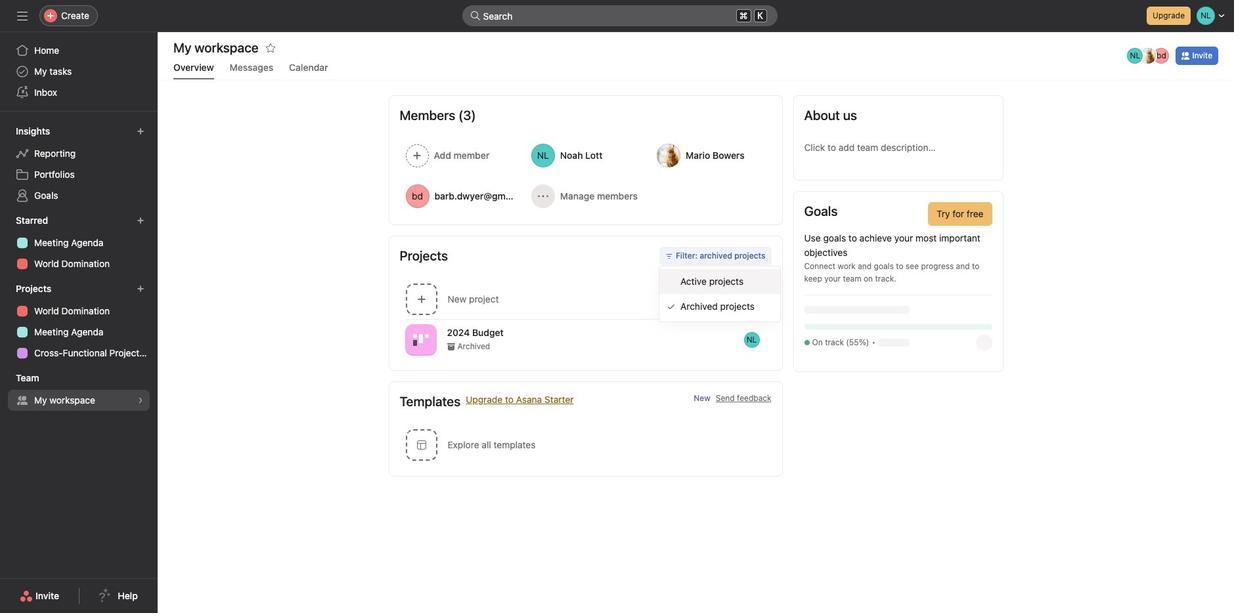 Task type: locate. For each thing, give the bounding box(es) containing it.
add items to starred image
[[137, 217, 145, 225]]

show options image
[[766, 335, 777, 345]]

projects element
[[0, 277, 158, 367]]

board image
[[413, 332, 429, 348]]

radio item
[[660, 269, 781, 294]]

filter projects image
[[665, 252, 673, 260]]

insights element
[[0, 120, 158, 209]]

see details, my workspace image
[[137, 397, 145, 405]]

starred element
[[0, 209, 158, 277]]

new project or portfolio image
[[137, 285, 145, 293]]

None field
[[462, 5, 778, 26]]



Task type: vqa. For each thing, say whether or not it's contained in the screenshot.
'@Tara Schultz' link
no



Task type: describe. For each thing, give the bounding box(es) containing it.
add to starred image
[[265, 43, 276, 53]]

teams element
[[0, 367, 158, 414]]

prominent image
[[470, 11, 481, 21]]

global element
[[0, 32, 158, 111]]

Search tasks, projects, and more text field
[[462, 5, 778, 26]]

hide sidebar image
[[17, 11, 28, 21]]

new insights image
[[137, 127, 145, 135]]



